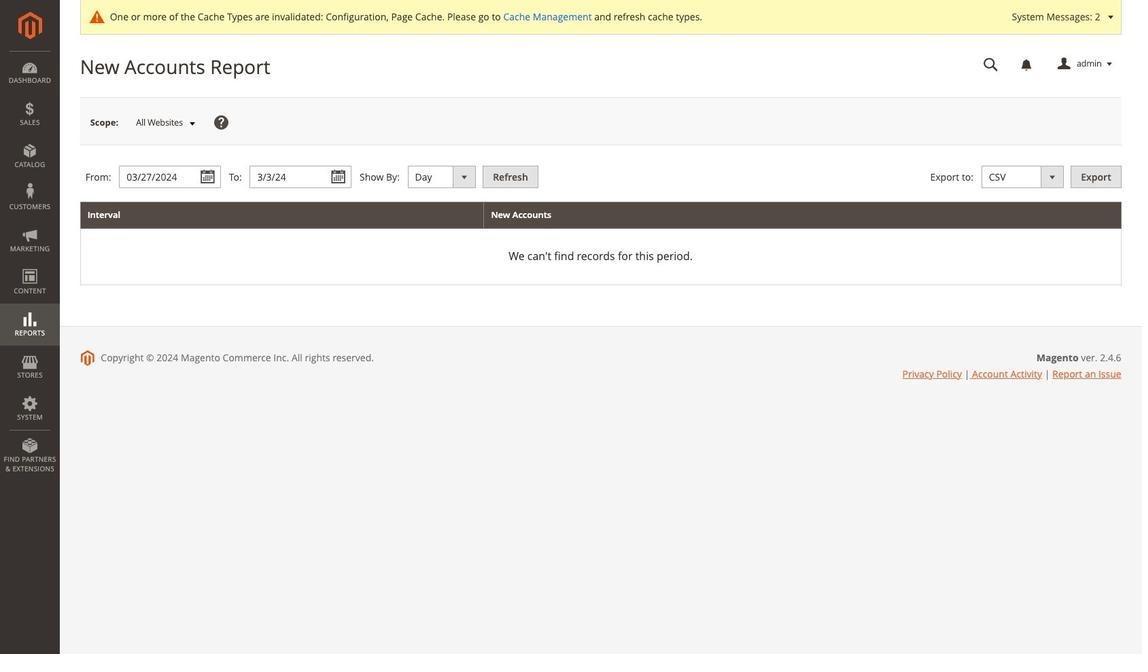 Task type: locate. For each thing, give the bounding box(es) containing it.
None text field
[[119, 166, 221, 189]]

magento admin panel image
[[18, 12, 42, 39]]

None text field
[[250, 166, 352, 189]]

menu bar
[[0, 51, 60, 481]]



